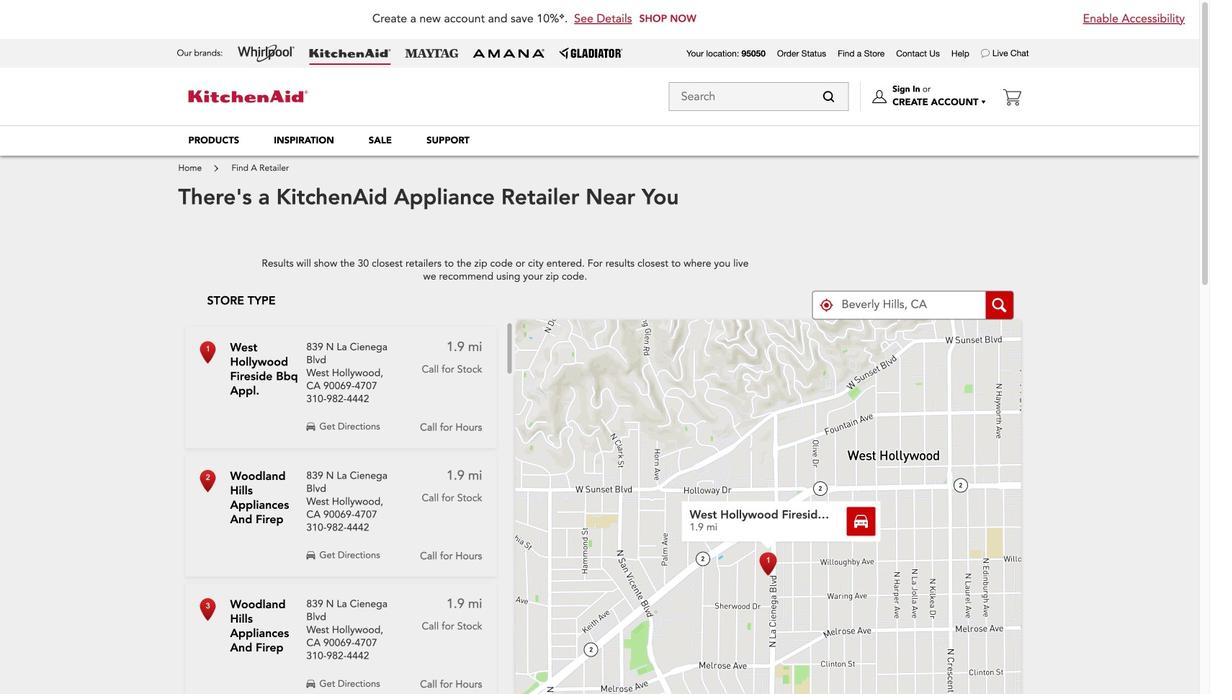 Task type: vqa. For each thing, say whether or not it's contained in the screenshot.
the bottom KITCHENAID Image
yes



Task type: locate. For each thing, give the bounding box(es) containing it.
1 horizontal spatial store 1 image
[[760, 552, 777, 576]]

store 3 image
[[200, 598, 216, 621]]

0 horizontal spatial store 1 image
[[200, 341, 216, 364]]

1 vertical spatial kitchenaid image
[[188, 91, 308, 103]]

store 2 image
[[200, 470, 216, 492], [760, 552, 777, 576]]

menu
[[171, 125, 1029, 156]]

0 vertical spatial kitchenaid image
[[310, 49, 391, 58]]

sale element
[[369, 134, 392, 147]]

Search search field
[[669, 82, 850, 111]]

1 vertical spatial store 2 image
[[760, 552, 777, 576]]

amana image
[[473, 48, 545, 58]]

store 1 image
[[200, 341, 216, 364], [760, 552, 777, 576]]

0 horizontal spatial store 2 image
[[200, 470, 216, 492]]

kitchenaid image
[[310, 49, 391, 58], [188, 91, 308, 103]]



Task type: describe. For each thing, give the bounding box(es) containing it.
1 horizontal spatial store 2 image
[[760, 552, 777, 576]]

1 vertical spatial store 1 image
[[760, 552, 777, 576]]

products element
[[188, 134, 240, 147]]

support element
[[427, 134, 470, 147]]

0 vertical spatial store 2 image
[[200, 470, 216, 492]]

execute a search for this product using your current location. image
[[820, 298, 834, 312]]

0 horizontal spatial kitchenaid image
[[188, 91, 308, 103]]

1 horizontal spatial kitchenaid image
[[310, 49, 391, 58]]

whirlpool image
[[238, 45, 295, 62]]

store 3 image
[[760, 552, 777, 576]]

maytag image
[[405, 49, 459, 58]]

gladiator_grey image
[[560, 48, 623, 59]]

0 vertical spatial store 1 image
[[200, 341, 216, 364]]

search for this product by city or zip code. image
[[993, 298, 1007, 312]]

inspiration element
[[274, 134, 334, 147]]



